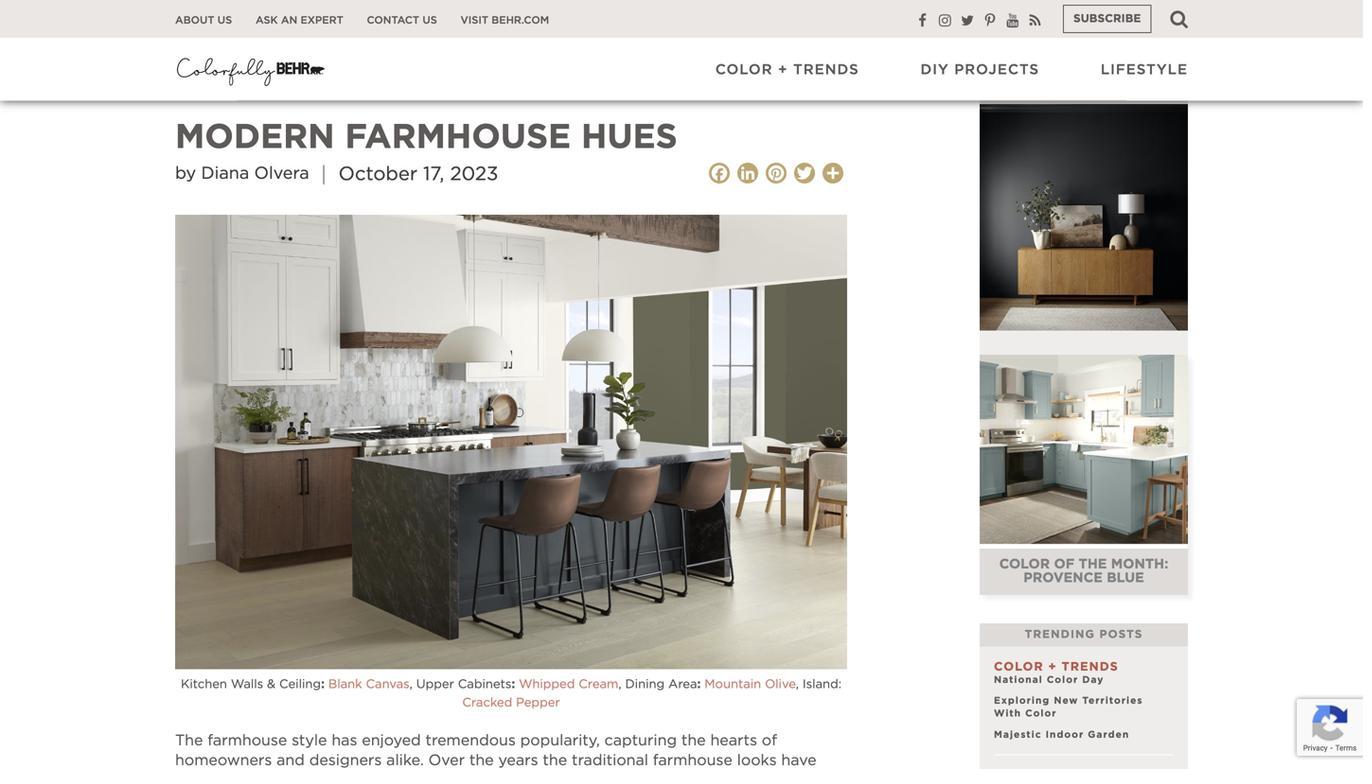 Task type: locate. For each thing, give the bounding box(es) containing it.
an open house interior concept, featuring a kitchen and dining room area.  the kitchen has a black color island and the dining room has a dark olive green accent wall. image
[[175, 215, 848, 670]]

us
[[218, 15, 232, 26], [423, 15, 437, 26]]

1 horizontal spatial pepper
[[1093, 87, 1145, 98]]

lifestyle
[[1101, 63, 1189, 77]]

farmhouse up homeowners
[[208, 734, 287, 749]]

of up the looks
[[762, 734, 778, 749]]

pepper down 'lifestyle' link on the right top of the page
[[1093, 87, 1145, 98]]

years
[[499, 754, 539, 769]]

2 vertical spatial of
[[762, 734, 778, 749]]

cracked down cabinets
[[462, 698, 513, 710]]

subscribe
[[1074, 13, 1142, 25]]

homeowners
[[175, 754, 272, 769]]

, left dining
[[619, 679, 622, 692]]

color + trends link
[[716, 61, 860, 79]]

alike.
[[387, 754, 424, 769]]

color of the month: provence blue
[[1000, 558, 1169, 586]]

walls
[[231, 679, 263, 692]]

&
[[267, 679, 276, 692]]

0 horizontal spatial :
[[321, 679, 325, 692]]

pepper down the whipped
[[516, 698, 560, 710]]

1 horizontal spatial of
[[1055, 558, 1075, 572]]

0 horizontal spatial color + trends
[[175, 68, 310, 81]]

2 , from the left
[[619, 679, 622, 692]]

indoor
[[1046, 731, 1085, 740]]

the left month: at the bottom right
[[1079, 558, 1108, 572]]

cracked down 2024 at the top right of page
[[1024, 87, 1089, 98]]

ask an expert
[[256, 15, 344, 26]]

0 horizontal spatial us
[[218, 15, 232, 26]]

color of the month: provence blue link
[[1000, 558, 1169, 586]]

of inside the farmhouse style has enjoyed tremendous popularity, capturing the hearts of homeowners and designers alike. over the years the traditional farmhouse looks hav
[[762, 734, 778, 749]]

farmhouse down hearts at the bottom right
[[653, 754, 733, 769]]

an
[[281, 15, 298, 26]]

featured image image
[[980, 355, 1189, 545]]

colorfully behr image
[[175, 52, 327, 90]]

whipped cream link
[[519, 679, 619, 692]]

1 horizontal spatial trends
[[794, 63, 860, 77]]

2 horizontal spatial of
[[1082, 73, 1101, 84]]

the inside color of the month: provence blue
[[1079, 558, 1108, 572]]

3 : from the left
[[698, 679, 701, 692]]

kitchen
[[181, 679, 227, 692]]

about us link
[[175, 14, 232, 27]]

1 horizontal spatial cracked
[[1024, 87, 1089, 98]]

color + trends
[[716, 63, 860, 77], [175, 68, 310, 81]]

us for contact us
[[423, 15, 437, 26]]

1 horizontal spatial farmhouse
[[653, 754, 733, 769]]

pepper
[[1093, 87, 1145, 98], [516, 698, 560, 710]]

by
[[175, 165, 196, 182]]

of left blue
[[1055, 558, 1075, 572]]

new
[[1054, 697, 1079, 707]]

the down the popularity,
[[543, 754, 567, 769]]

of
[[1082, 73, 1101, 84], [1055, 558, 1075, 572], [762, 734, 778, 749]]

1 vertical spatial of
[[1055, 558, 1075, 572]]

2 us from the left
[[423, 15, 437, 26]]

the left year:
[[1105, 73, 1131, 84]]

about
[[175, 15, 214, 26]]

traditional
[[572, 754, 649, 769]]

the
[[175, 734, 203, 749]]

color inside color of the month: provence blue
[[1000, 558, 1050, 572]]

: left mountain
[[698, 679, 701, 692]]

visit behr.com
[[461, 15, 550, 26]]

: left blank
[[321, 679, 325, 692]]

modern farmhouse hues
[[175, 121, 678, 155]]

october
[[339, 165, 418, 184]]

1 horizontal spatial ,
[[619, 679, 622, 692]]

enjoyed
[[362, 734, 421, 749]]

looks
[[737, 754, 777, 769]]

the
[[1105, 73, 1131, 84], [1079, 558, 1108, 572], [682, 734, 706, 749], [470, 754, 494, 769], [543, 754, 567, 769]]

1 us from the left
[[218, 15, 232, 26]]

color inside 2024 color of the year: cracked pepper
[[1030, 73, 1077, 84]]

,
[[410, 679, 413, 692], [619, 679, 622, 692], [796, 679, 799, 692]]

hues
[[581, 121, 678, 155]]

subscribe link
[[1064, 5, 1152, 33]]

of left 'lifestyle' link on the right top of the page
[[1082, 73, 1101, 84]]

diy projects link
[[921, 61, 1040, 79]]

color + trends
[[994, 662, 1119, 674]]

has
[[332, 734, 357, 749]]

1 horizontal spatial :
[[512, 679, 515, 692]]

, left island:
[[796, 679, 799, 692]]

contact us
[[367, 15, 437, 26]]

olive
[[765, 679, 796, 692]]

color
[[716, 63, 773, 77], [175, 68, 229, 81], [1030, 73, 1077, 84], [1000, 558, 1050, 572], [1047, 676, 1079, 686], [1026, 710, 1057, 719]]

garden
[[1088, 731, 1130, 740]]

expert
[[301, 15, 344, 26]]

us for about us
[[218, 15, 232, 26]]

+
[[778, 63, 788, 77], [234, 68, 244, 81], [1049, 662, 1058, 674]]

2 horizontal spatial +
[[1049, 662, 1058, 674]]

0 vertical spatial of
[[1082, 73, 1101, 84]]

projects
[[955, 63, 1040, 77]]

0 horizontal spatial of
[[762, 734, 778, 749]]

2 horizontal spatial ,
[[796, 679, 799, 692]]

1 , from the left
[[410, 679, 413, 692]]

october 17, 2023
[[339, 165, 499, 184]]

majestic indoor garden link
[[994, 731, 1130, 740]]

0 horizontal spatial +
[[234, 68, 244, 81]]

0 vertical spatial pepper
[[1093, 87, 1145, 98]]

us right "contact"
[[423, 15, 437, 26]]

1 horizontal spatial color + trends
[[716, 63, 860, 77]]

0 horizontal spatial cracked
[[462, 698, 513, 710]]

0 horizontal spatial pepper
[[516, 698, 560, 710]]

0 vertical spatial farmhouse
[[208, 734, 287, 749]]

blue
[[1107, 572, 1145, 586]]

1 vertical spatial pepper
[[516, 698, 560, 710]]

1 horizontal spatial us
[[423, 15, 437, 26]]

1 vertical spatial cracked
[[462, 698, 513, 710]]

dining
[[626, 679, 665, 692]]

color inside exploring new territories with color
[[1026, 710, 1057, 719]]

search image
[[1171, 9, 1189, 28]]

: up cracked pepper link
[[512, 679, 515, 692]]

farmhouse
[[208, 734, 287, 749], [653, 754, 733, 769]]

0 vertical spatial cracked
[[1024, 87, 1089, 98]]

posts
[[1100, 630, 1143, 641]]

mountain
[[705, 679, 762, 692]]

trending posts
[[1025, 630, 1143, 641]]

0 horizontal spatial farmhouse
[[208, 734, 287, 749]]

:
[[321, 679, 325, 692], [512, 679, 515, 692], [698, 679, 701, 692]]

0 horizontal spatial ,
[[410, 679, 413, 692]]

2 horizontal spatial :
[[698, 679, 701, 692]]

us right about
[[218, 15, 232, 26]]

the farmhouse style has enjoyed tremendous popularity, capturing the hearts of homeowners and designers alike. over the years the traditional farmhouse looks hav
[[175, 734, 818, 770]]

1 : from the left
[[321, 679, 325, 692]]

, left upper
[[410, 679, 413, 692]]

the left hearts at the bottom right
[[682, 734, 706, 749]]



Task type: describe. For each thing, give the bounding box(es) containing it.
mountain olive link
[[705, 679, 796, 692]]

by diana olvera
[[175, 165, 309, 182]]

of inside 2024 color of the year: cracked pepper
[[1082, 73, 1101, 84]]

exploring
[[994, 697, 1051, 707]]

visit behr.com link
[[461, 14, 550, 27]]

trending
[[1025, 630, 1096, 641]]

exploring new territories with color link
[[994, 697, 1144, 719]]

the inside 2024 color of the year: cracked pepper
[[1105, 73, 1131, 84]]

contact us link
[[367, 14, 437, 27]]

visit
[[461, 15, 489, 26]]

of inside color of the month: provence blue
[[1055, 558, 1075, 572]]

over
[[429, 754, 465, 769]]

behr.com
[[492, 15, 550, 26]]

style
[[292, 734, 327, 749]]

hearts
[[711, 734, 758, 749]]

diana
[[201, 165, 249, 182]]

2024 color of the year: cracked pepper
[[992, 73, 1177, 98]]

national
[[994, 676, 1043, 686]]

island:
[[803, 679, 842, 692]]

0 horizontal spatial trends
[[248, 68, 310, 81]]

capturing
[[605, 734, 677, 749]]

blank canvas link
[[328, 679, 410, 692]]

cabinets
[[458, 679, 512, 692]]

ask
[[256, 15, 278, 26]]

diy
[[921, 63, 950, 77]]

territories
[[1083, 697, 1144, 707]]

17,
[[423, 165, 445, 184]]

blank
[[328, 679, 362, 692]]

popularity,
[[521, 734, 600, 749]]

month:
[[1112, 558, 1169, 572]]

farmhouse
[[345, 121, 571, 155]]

modern
[[175, 121, 335, 155]]

upper
[[416, 679, 454, 692]]

ask an expert link
[[256, 14, 344, 27]]

diy projects
[[921, 63, 1040, 77]]

3 , from the left
[[796, 679, 799, 692]]

designers
[[309, 754, 382, 769]]

year:
[[1136, 73, 1177, 84]]

national color day
[[994, 676, 1105, 686]]

cracked inside 2024 color of the year: cracked pepper
[[1024, 87, 1089, 98]]

day
[[1083, 676, 1105, 686]]

pepper inside 2024 color of the year: cracked pepper
[[1093, 87, 1145, 98]]

color
[[994, 662, 1044, 674]]

tremendous
[[426, 734, 516, 749]]

lifestyle link
[[1101, 61, 1189, 79]]

with
[[994, 710, 1022, 719]]

cracked inside "kitchen walls & ceiling : blank canvas , upper cabinets : whipped cream , dining area : mountain olive , island: cracked pepper"
[[462, 698, 513, 710]]

2 : from the left
[[512, 679, 515, 692]]

1 vertical spatial farmhouse
[[653, 754, 733, 769]]

area
[[669, 679, 698, 692]]

ceiling
[[279, 679, 321, 692]]

1 horizontal spatial +
[[778, 63, 788, 77]]

the down tremendous
[[470, 754, 494, 769]]

kitchen walls & ceiling : blank canvas , upper cabinets : whipped cream , dining area : mountain olive , island: cracked pepper
[[181, 679, 842, 710]]

exploring new territories with color
[[994, 697, 1144, 719]]

pepper inside "kitchen walls & ceiling : blank canvas , upper cabinets : whipped cream , dining area : mountain olive , island: cracked pepper"
[[516, 698, 560, 710]]

cracked pepper link
[[462, 698, 560, 710]]

canvas
[[366, 679, 410, 692]]

and
[[277, 754, 305, 769]]

provence
[[1024, 572, 1103, 586]]

cream
[[579, 679, 619, 692]]

majestic indoor garden
[[994, 731, 1130, 740]]

contact
[[367, 15, 420, 26]]

trends
[[1062, 662, 1119, 674]]

majestic
[[994, 731, 1042, 740]]

sidebar section
[[980, 67, 1189, 770]]

olvera
[[254, 165, 309, 182]]

2024
[[992, 73, 1026, 84]]

2023
[[450, 165, 499, 184]]

about us
[[175, 15, 232, 26]]

+ inside sidebar section
[[1049, 662, 1058, 674]]

whipped
[[519, 679, 575, 692]]



Task type: vqa. For each thing, say whether or not it's contained in the screenshot.
the leftmost for
no



